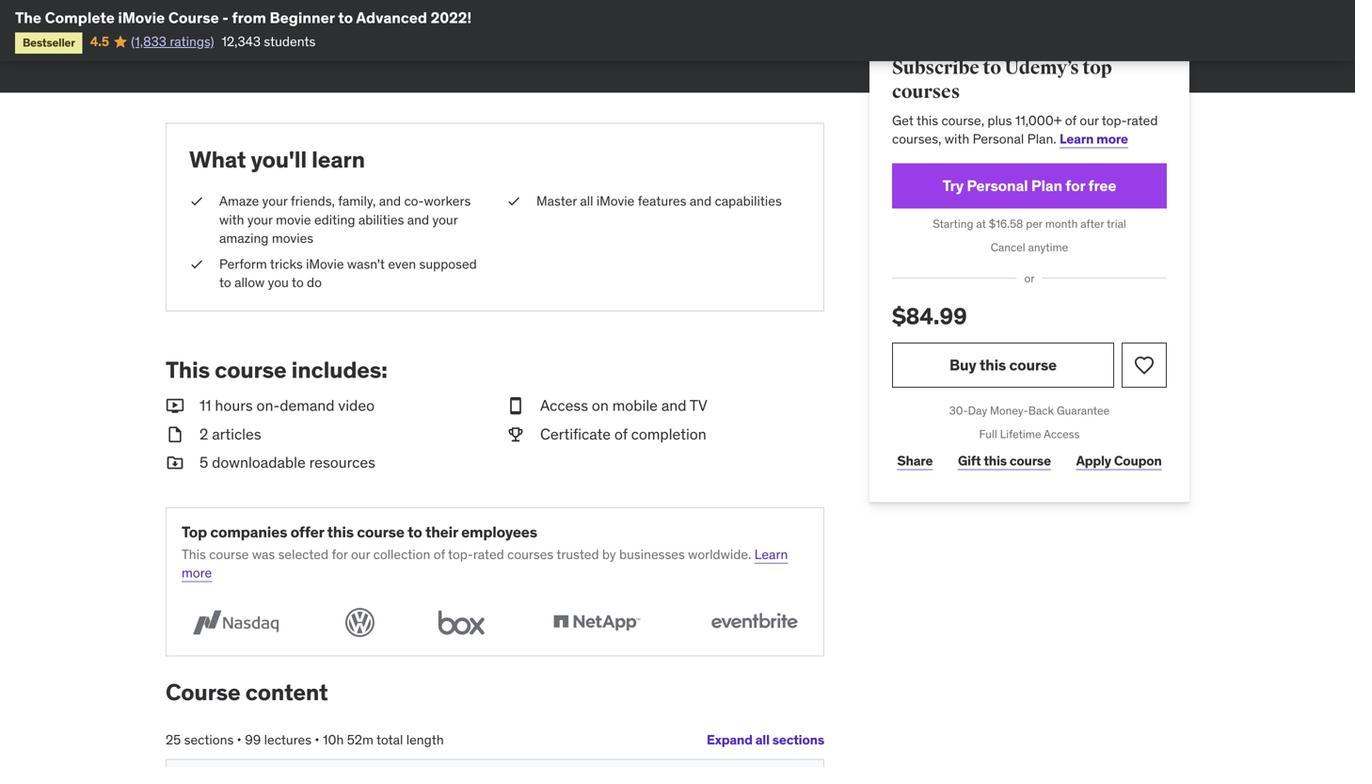 Task type: vqa. For each thing, say whether or not it's contained in the screenshot.
8
no



Task type: describe. For each thing, give the bounding box(es) containing it.
imovie for tricks
[[306, 256, 344, 273]]

xsmall image for master
[[507, 192, 522, 211]]

all for expand
[[756, 732, 770, 748]]

workers
[[424, 193, 471, 210]]

more for subscribe to udemy's top courses
[[1097, 131, 1129, 147]]

saar
[[259, 11, 285, 28]]

starting
[[933, 217, 974, 231]]

xsmall image for perform
[[189, 255, 204, 274]]

access inside 30-day money-back guarantee full lifetime access
[[1044, 427, 1080, 442]]

features
[[638, 193, 687, 210]]

buy
[[950, 355, 977, 375]]

back
[[1029, 404, 1055, 418]]

1 horizontal spatial of
[[615, 424, 628, 444]]

small image for 5
[[166, 453, 185, 474]]

courses inside subscribe to udemy's top courses
[[893, 80, 961, 103]]

plan.
[[1028, 131, 1057, 147]]

1 vertical spatial rated
[[473, 546, 504, 563]]

1 vertical spatial our
[[351, 546, 370, 563]]

you
[[268, 274, 289, 291]]

this course includes:
[[166, 356, 388, 384]]

last updated 4/2022
[[188, 37, 314, 54]]

full
[[980, 427, 998, 442]]

small image for certificate
[[507, 424, 525, 445]]

trusted
[[557, 546, 599, 563]]

0 horizontal spatial sections
[[184, 732, 234, 749]]

perform
[[219, 256, 267, 273]]

beginner
[[270, 8, 335, 27]]

top
[[182, 523, 207, 542]]

(1,833
[[131, 33, 167, 50]]

and down the co-
[[407, 211, 429, 228]]

learn for subscribe to udemy's top courses
[[1060, 131, 1094, 147]]

1 vertical spatial course
[[166, 678, 241, 707]]

course up hours at the bottom
[[215, 356, 287, 384]]

course down companies
[[209, 546, 249, 563]]

eventbrite image
[[701, 605, 809, 641]]

top companies offer this course to their employees
[[182, 523, 538, 542]]

this for gift
[[984, 452, 1007, 469]]

completion
[[631, 424, 707, 444]]

try personal plan for free link
[[893, 164, 1168, 209]]

course up collection
[[357, 523, 405, 542]]

get
[[893, 112, 914, 129]]

try
[[943, 176, 964, 196]]

buy this course button
[[893, 343, 1115, 388]]

course inside gift this course link
[[1010, 452, 1052, 469]]

you'll
[[251, 145, 307, 174]]

was
[[252, 546, 275, 563]]

imovie for complete
[[118, 8, 165, 27]]

expand all sections button
[[707, 722, 825, 759]]

get this course, plus 11,000+ of our top-rated courses, with personal plan.
[[893, 112, 1159, 147]]

volkswagen image
[[339, 605, 381, 641]]

amaze
[[219, 193, 259, 210]]

coupon
[[1115, 452, 1163, 469]]

updated
[[217, 37, 266, 54]]

created
[[166, 11, 213, 28]]

0 vertical spatial course
[[168, 8, 219, 27]]

articles
[[212, 424, 261, 444]]

length
[[407, 732, 444, 749]]

your up amazing
[[248, 211, 273, 228]]

the complete imovie course - from beginner to advanced 2022!
[[15, 8, 472, 27]]

total
[[377, 732, 403, 749]]

hours
[[215, 396, 253, 415]]

xsmall image for amaze
[[189, 192, 204, 211]]

course inside buy this course button
[[1010, 355, 1057, 375]]

certificate
[[540, 424, 611, 444]]

starting at $16.58 per month after trial cancel anytime
[[933, 217, 1127, 255]]

30-
[[950, 404, 969, 418]]

rated inside get this course, plus 11,000+ of our top-rated courses, with personal plan.
[[1128, 112, 1159, 129]]

11
[[200, 396, 211, 415]]

try personal plan for free
[[943, 176, 1117, 196]]

25
[[166, 732, 181, 749]]

this right offer
[[327, 523, 354, 542]]

movie
[[276, 211, 311, 228]]

last
[[188, 37, 214, 54]]

movies
[[272, 230, 314, 247]]

0 vertical spatial access
[[540, 396, 589, 415]]

to up collection
[[408, 523, 422, 542]]

of inside get this course, plus 11,000+ of our top-rated courses, with personal plan.
[[1066, 112, 1077, 129]]

their
[[426, 523, 458, 542]]

with inside "amaze your friends, family, and co-workers with your movie editing abilities and your amazing movies"
[[219, 211, 244, 228]]

subscribe to udemy's top courses
[[893, 56, 1113, 103]]

master
[[537, 193, 577, 210]]

from
[[232, 8, 266, 27]]

personal inside "link"
[[967, 176, 1029, 196]]

netapp image
[[543, 605, 651, 641]]

xsmall image for last
[[166, 38, 181, 53]]

and left tv at right
[[662, 396, 687, 415]]

12,343
[[222, 33, 261, 50]]

and up abilities
[[379, 193, 401, 210]]

(1,833 ratings)
[[131, 33, 214, 50]]

perform tricks imovie wasn't even supposed to allow you to do
[[219, 256, 477, 291]]

the
[[15, 8, 41, 27]]

do
[[307, 274, 322, 291]]

capabilities
[[715, 193, 782, 210]]

downloadable
[[212, 453, 306, 472]]

offer
[[291, 523, 324, 542]]

cancel
[[991, 240, 1026, 255]]

selected
[[278, 546, 329, 563]]

our inside get this course, plus 11,000+ of our top-rated courses, with personal plan.
[[1080, 112, 1099, 129]]

top- inside get this course, plus 11,000+ of our top-rated courses, with personal plan.
[[1102, 112, 1128, 129]]

complete
[[45, 8, 115, 27]]

udemy's
[[1005, 56, 1080, 79]]

small image for 2
[[166, 424, 185, 445]]

abilities
[[359, 211, 404, 228]]

for inside "link"
[[1066, 176, 1086, 196]]

friends,
[[291, 193, 335, 210]]

sections inside dropdown button
[[773, 732, 825, 748]]

or
[[1025, 271, 1035, 286]]

courses,
[[893, 131, 942, 147]]

2022!
[[431, 8, 472, 27]]

on-
[[257, 396, 280, 415]]

worldwide.
[[688, 546, 752, 563]]



Task type: locate. For each thing, give the bounding box(es) containing it.
amaze your friends, family, and co-workers with your movie editing abilities and your amazing movies
[[219, 193, 471, 247]]

0 horizontal spatial learn
[[755, 546, 788, 563]]

xsmall image left perform
[[189, 255, 204, 274]]

what you'll learn
[[189, 145, 365, 174]]

more down top
[[182, 564, 212, 581]]

1 vertical spatial xsmall image
[[189, 255, 204, 274]]

this up courses,
[[917, 112, 939, 129]]

small image
[[166, 395, 185, 416]]

small image left on
[[507, 395, 525, 416]]

1 horizontal spatial sections
[[773, 732, 825, 748]]

more inside learn more
[[182, 564, 212, 581]]

1 horizontal spatial imovie
[[306, 256, 344, 273]]

1 vertical spatial top-
[[448, 546, 473, 563]]

personal inside get this course, plus 11,000+ of our top-rated courses, with personal plan.
[[973, 131, 1025, 147]]

course up back
[[1010, 355, 1057, 375]]

personal up $16.58
[[967, 176, 1029, 196]]

all inside dropdown button
[[756, 732, 770, 748]]

tv
[[690, 396, 708, 415]]

2 vertical spatial imovie
[[306, 256, 344, 273]]

0 horizontal spatial our
[[351, 546, 370, 563]]

of down 'access on mobile and tv'
[[615, 424, 628, 444]]

2 horizontal spatial imovie
[[597, 193, 635, 210]]

top- down their
[[448, 546, 473, 563]]

ratings)
[[170, 33, 214, 50]]

0 vertical spatial learn
[[1060, 131, 1094, 147]]

expand all sections
[[707, 732, 825, 748]]

xsmall image left amaze
[[189, 192, 204, 211]]

free
[[1089, 176, 1117, 196]]

money-
[[991, 404, 1029, 418]]

supposed
[[419, 256, 477, 273]]

apply coupon button
[[1072, 442, 1168, 480]]

10h 52m
[[323, 732, 374, 749]]

collection
[[373, 546, 431, 563]]

$16.58
[[989, 217, 1024, 231]]

mobile
[[613, 396, 658, 415]]

0 vertical spatial with
[[945, 131, 970, 147]]

to left udemy's
[[983, 56, 1002, 79]]

1 vertical spatial courses
[[508, 546, 554, 563]]

with down course,
[[945, 131, 970, 147]]

12,343 students
[[222, 33, 316, 50]]

1 horizontal spatial our
[[1080, 112, 1099, 129]]

course
[[1010, 355, 1057, 375], [215, 356, 287, 384], [1010, 452, 1052, 469], [357, 523, 405, 542], [209, 546, 249, 563]]

your up movie
[[262, 193, 288, 210]]

0 horizontal spatial courses
[[508, 546, 554, 563]]

small image
[[507, 395, 525, 416], [166, 424, 185, 445], [507, 424, 525, 445], [166, 453, 185, 474]]

bestseller
[[23, 35, 75, 50]]

learn right plan.
[[1060, 131, 1094, 147]]

this for this course includes:
[[166, 356, 210, 384]]

learn more down employees
[[182, 546, 788, 581]]

for left free
[[1066, 176, 1086, 196]]

imovie left features
[[597, 193, 635, 210]]

xsmall image left master
[[507, 192, 522, 211]]

1 horizontal spatial rated
[[1128, 112, 1159, 129]]

to inside subscribe to udemy's top courses
[[983, 56, 1002, 79]]

to
[[338, 8, 353, 27], [983, 56, 1002, 79], [219, 274, 231, 291], [292, 274, 304, 291], [408, 523, 422, 542]]

access up certificate
[[540, 396, 589, 415]]

0 vertical spatial by
[[216, 11, 230, 28]]

0 horizontal spatial all
[[580, 193, 594, 210]]

5
[[200, 453, 208, 472]]

with inside get this course, plus 11,000+ of our top-rated courses, with personal plan.
[[945, 131, 970, 147]]

11 hours on-demand video
[[200, 396, 375, 415]]

learn right worldwide.
[[755, 546, 788, 563]]

1 vertical spatial this
[[182, 546, 206, 563]]

0 horizontal spatial learn more link
[[182, 546, 788, 581]]

xsmall image
[[166, 38, 181, 53], [189, 192, 204, 211]]

0 vertical spatial personal
[[973, 131, 1025, 147]]

gift
[[959, 452, 982, 469]]

1 vertical spatial learn more link
[[182, 546, 788, 581]]

learn more link for top companies offer this course to their employees
[[182, 546, 788, 581]]

sections right 25
[[184, 732, 234, 749]]

2 horizontal spatial of
[[1066, 112, 1077, 129]]

this inside button
[[980, 355, 1007, 375]]

top-
[[1102, 112, 1128, 129], [448, 546, 473, 563]]

1 horizontal spatial for
[[1066, 176, 1086, 196]]

1 horizontal spatial xsmall image
[[507, 192, 522, 211]]

for
[[1066, 176, 1086, 196], [332, 546, 348, 563]]

small image left 5
[[166, 453, 185, 474]]

courses down subscribe
[[893, 80, 961, 103]]

0 horizontal spatial rated
[[473, 546, 504, 563]]

students
[[264, 33, 316, 50]]

course up ratings)
[[168, 8, 219, 27]]

1 vertical spatial personal
[[967, 176, 1029, 196]]

• left 99
[[237, 732, 242, 749]]

by left rafi
[[216, 11, 230, 28]]

of down their
[[434, 546, 445, 563]]

1 vertical spatial all
[[756, 732, 770, 748]]

to right beginner
[[338, 8, 353, 27]]

0 horizontal spatial learn more
[[182, 546, 788, 581]]

of right 11,000+
[[1066, 112, 1077, 129]]

imovie inside perform tricks imovie wasn't even supposed to allow you to do
[[306, 256, 344, 273]]

sections right expand
[[773, 732, 825, 748]]

per
[[1027, 217, 1043, 231]]

this inside get this course, plus 11,000+ of our top-rated courses, with personal plan.
[[917, 112, 939, 129]]

learn more
[[1060, 131, 1129, 147], [182, 546, 788, 581]]

our
[[1080, 112, 1099, 129], [351, 546, 370, 563]]

family,
[[338, 193, 376, 210]]

1 horizontal spatial by
[[603, 546, 616, 563]]

co-
[[404, 193, 424, 210]]

1 • from the left
[[237, 732, 242, 749]]

wasn't
[[347, 256, 385, 273]]

1 vertical spatial for
[[332, 546, 348, 563]]

5 downloadable resources
[[200, 453, 376, 472]]

0 vertical spatial courses
[[893, 80, 961, 103]]

and
[[379, 193, 401, 210], [690, 193, 712, 210], [407, 211, 429, 228], [662, 396, 687, 415]]

small image down small icon at the left of the page
[[166, 424, 185, 445]]

all for master
[[580, 193, 594, 210]]

this right gift
[[984, 452, 1007, 469]]

1 horizontal spatial courses
[[893, 80, 961, 103]]

0 vertical spatial xsmall image
[[507, 192, 522, 211]]

share button
[[893, 442, 938, 480]]

and right features
[[690, 193, 712, 210]]

small image for access
[[507, 395, 525, 416]]

this right buy
[[980, 355, 1007, 375]]

1 vertical spatial learn more
[[182, 546, 788, 581]]

1 vertical spatial xsmall image
[[189, 192, 204, 211]]

1 vertical spatial access
[[1044, 427, 1080, 442]]

1 vertical spatial by
[[603, 546, 616, 563]]

0 horizontal spatial of
[[434, 546, 445, 563]]

by right trusted
[[603, 546, 616, 563]]

0 vertical spatial of
[[1066, 112, 1077, 129]]

this for get
[[917, 112, 939, 129]]

0 vertical spatial imovie
[[118, 8, 165, 27]]

0 vertical spatial our
[[1080, 112, 1099, 129]]

plus
[[988, 112, 1013, 129]]

learn more link down employees
[[182, 546, 788, 581]]

1 horizontal spatial access
[[1044, 427, 1080, 442]]

-
[[222, 8, 229, 27]]

small image left certificate
[[507, 424, 525, 445]]

of
[[1066, 112, 1077, 129], [615, 424, 628, 444], [434, 546, 445, 563]]

courses down employees
[[508, 546, 554, 563]]

rafi saar link
[[233, 11, 285, 28]]

imovie for all
[[597, 193, 635, 210]]

anytime
[[1029, 240, 1069, 255]]

this down top
[[182, 546, 206, 563]]

1 vertical spatial learn
[[755, 546, 788, 563]]

learn more for subscribe to udemy's top courses
[[1060, 131, 1129, 147]]

top- down top on the top right of page
[[1102, 112, 1128, 129]]

1 vertical spatial imovie
[[597, 193, 635, 210]]

content
[[245, 678, 328, 707]]

all right expand
[[756, 732, 770, 748]]

0 horizontal spatial by
[[216, 11, 230, 28]]

0 vertical spatial top-
[[1102, 112, 1128, 129]]

wishlist image
[[1134, 354, 1156, 377]]

30-day money-back guarantee full lifetime access
[[950, 404, 1110, 442]]

learn more link for subscribe to udemy's top courses
[[1060, 131, 1129, 147]]

more for top companies offer this course to their employees
[[182, 564, 212, 581]]

imovie up do
[[306, 256, 344, 273]]

0 vertical spatial more
[[1097, 131, 1129, 147]]

1 vertical spatial with
[[219, 211, 244, 228]]

course,
[[942, 112, 985, 129]]

0 horizontal spatial for
[[332, 546, 348, 563]]

1 horizontal spatial learn more link
[[1060, 131, 1129, 147]]

0 vertical spatial rated
[[1128, 112, 1159, 129]]

1 horizontal spatial xsmall image
[[189, 192, 204, 211]]

apply coupon
[[1077, 452, 1163, 469]]

demand
[[280, 396, 335, 415]]

this for buy
[[980, 355, 1007, 375]]

tricks
[[270, 256, 303, 273]]

course up 25
[[166, 678, 241, 707]]

to left do
[[292, 274, 304, 291]]

xsmall image left the last
[[166, 38, 181, 53]]

0 horizontal spatial •
[[237, 732, 242, 749]]

day
[[969, 404, 988, 418]]

gift this course link
[[953, 442, 1057, 480]]

learn more link up free
[[1060, 131, 1129, 147]]

what
[[189, 145, 246, 174]]

businesses
[[620, 546, 685, 563]]

25 sections • 99 lectures • 10h 52m total length
[[166, 732, 444, 749]]

0 horizontal spatial xsmall image
[[166, 38, 181, 53]]

with
[[945, 131, 970, 147], [219, 211, 244, 228]]

0 horizontal spatial access
[[540, 396, 589, 415]]

more up free
[[1097, 131, 1129, 147]]

with down amaze
[[219, 211, 244, 228]]

access down back
[[1044, 427, 1080, 442]]

even
[[388, 256, 416, 273]]

1 horizontal spatial •
[[315, 732, 320, 749]]

personal down plus
[[973, 131, 1025, 147]]

advanced
[[356, 8, 428, 27]]

this for this course was selected for our collection of top-rated courses trusted by businesses worldwide.
[[182, 546, 206, 563]]

box image
[[430, 605, 493, 641]]

1 vertical spatial of
[[615, 424, 628, 444]]

this up small icon at the left of the page
[[166, 356, 210, 384]]

4/2022
[[269, 37, 314, 54]]

0 vertical spatial all
[[580, 193, 594, 210]]

learn more for top companies offer this course to their employees
[[182, 546, 788, 581]]

1 vertical spatial more
[[182, 564, 212, 581]]

employees
[[461, 523, 538, 542]]

gift this course
[[959, 452, 1052, 469]]

learn
[[312, 145, 365, 174]]

0 horizontal spatial top-
[[448, 546, 473, 563]]

includes:
[[292, 356, 388, 384]]

for down top companies offer this course to their employees
[[332, 546, 348, 563]]

0 horizontal spatial imovie
[[118, 8, 165, 27]]

0 vertical spatial for
[[1066, 176, 1086, 196]]

your down "workers"
[[433, 211, 458, 228]]

share
[[898, 452, 933, 469]]

1 horizontal spatial all
[[756, 732, 770, 748]]

personal
[[973, 131, 1025, 147], [967, 176, 1029, 196]]

course down lifetime
[[1010, 452, 1052, 469]]

learn for top companies offer this course to their employees
[[755, 546, 788, 563]]

0 vertical spatial learn more link
[[1060, 131, 1129, 147]]

0 vertical spatial xsmall image
[[166, 38, 181, 53]]

1 horizontal spatial learn
[[1060, 131, 1094, 147]]

editing
[[314, 211, 355, 228]]

plan
[[1032, 176, 1063, 196]]

our down top companies offer this course to their employees
[[351, 546, 370, 563]]

course content
[[166, 678, 328, 707]]

learn inside learn more
[[755, 546, 788, 563]]

0 horizontal spatial with
[[219, 211, 244, 228]]

created by rafi saar
[[166, 11, 285, 28]]

tab list
[[870, 0, 1038, 33]]

0 horizontal spatial more
[[182, 564, 212, 581]]

xsmall image
[[507, 192, 522, 211], [189, 255, 204, 274]]

0 horizontal spatial xsmall image
[[189, 255, 204, 274]]

1 horizontal spatial top-
[[1102, 112, 1128, 129]]

more
[[1097, 131, 1129, 147], [182, 564, 212, 581]]

master all imovie features and capabilities
[[537, 193, 782, 210]]

to left allow
[[219, 274, 231, 291]]

imovie up (1,833 at the left top of the page
[[118, 8, 165, 27]]

2 • from the left
[[315, 732, 320, 749]]

all right master
[[580, 193, 594, 210]]

1 horizontal spatial with
[[945, 131, 970, 147]]

11,000+
[[1016, 112, 1062, 129]]

1 horizontal spatial learn more
[[1060, 131, 1129, 147]]

1 horizontal spatial more
[[1097, 131, 1129, 147]]

0 vertical spatial this
[[166, 356, 210, 384]]

• right the lectures
[[315, 732, 320, 749]]

nasdaq image
[[182, 605, 290, 641]]

lectures
[[264, 732, 312, 749]]

access
[[540, 396, 589, 415], [1044, 427, 1080, 442]]

apply
[[1077, 452, 1112, 469]]

learn more up free
[[1060, 131, 1129, 147]]

learn
[[1060, 131, 1094, 147], [755, 546, 788, 563]]

0 vertical spatial learn more
[[1060, 131, 1129, 147]]

certificate of completion
[[540, 424, 707, 444]]

2 vertical spatial of
[[434, 546, 445, 563]]

our right 11,000+
[[1080, 112, 1099, 129]]



